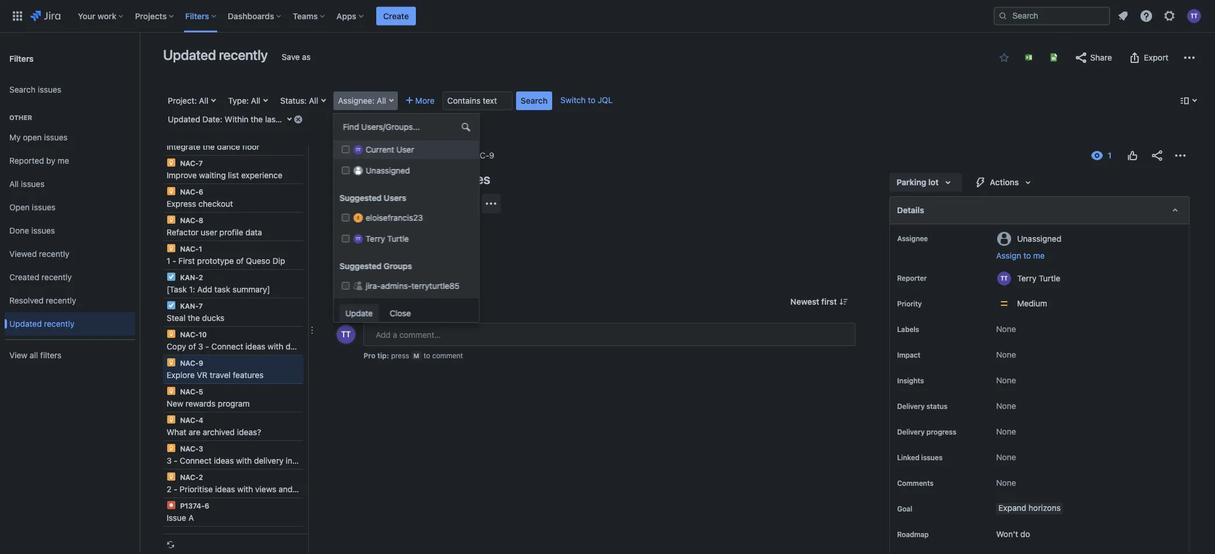 Task type: vqa. For each thing, say whether or not it's contained in the screenshot.
Reported by me me
yes



Task type: describe. For each thing, give the bounding box(es) containing it.
date:
[[203, 115, 223, 124]]

issue
[[167, 513, 186, 523]]

issues for all issues
[[21, 179, 45, 189]]

export
[[1145, 53, 1169, 62]]

0 horizontal spatial 9
[[199, 359, 203, 367]]

0 vertical spatial 1
[[281, 115, 285, 124]]

medium
[[1018, 299, 1048, 308]]

1 vertical spatial features
[[233, 370, 264, 380]]

rewards
[[186, 399, 216, 409]]

Find Users/Groups... field
[[339, 119, 473, 135]]

0 vertical spatial 3
[[198, 342, 203, 351]]

help image
[[1140, 9, 1154, 23]]

suggested users element
[[334, 209, 479, 249]]

all inside button
[[369, 297, 379, 307]]

Search field
[[994, 7, 1111, 25]]

share
[[1091, 53, 1113, 62]]

prioritise
[[180, 485, 213, 494]]

parking
[[897, 177, 927, 187]]

all for assignee: all
[[377, 96, 386, 106]]

new rewards program
[[167, 399, 250, 409]]

improve
[[167, 170, 197, 180]]

idea image for 1
[[167, 244, 176, 253]]

with for delivery
[[236, 456, 252, 466]]

0 vertical spatial vr
[[384, 171, 402, 187]]

nacho prod link
[[381, 149, 439, 163]]

linked
[[897, 453, 920, 462]]

open in google sheets image
[[1050, 53, 1059, 62]]

0 vertical spatial ideas
[[246, 342, 266, 351]]

1 vertical spatial explore vr travel features
[[167, 370, 264, 380]]

progress
[[927, 428, 957, 436]]

details element
[[890, 196, 1190, 224]]

3 none from the top
[[997, 376, 1017, 385]]

2 for add
[[199, 273, 203, 282]]

idea image for refactor
[[167, 215, 176, 224]]

the for integrate the dance floor
[[203, 142, 215, 152]]

5
[[199, 388, 203, 396]]

newest first button
[[784, 295, 856, 309]]

6 for checkout
[[199, 188, 203, 196]]

attach button
[[336, 194, 388, 213]]

0 horizontal spatial delivery
[[254, 456, 284, 466]]

Add a comment… field
[[364, 323, 856, 346]]

0 vertical spatial of
[[236, 256, 244, 266]]

1 horizontal spatial 1
[[199, 245, 202, 253]]

view all filters link
[[5, 344, 135, 367]]

0 vertical spatial with
[[268, 342, 284, 351]]

apps button
[[333, 7, 368, 25]]

0 horizontal spatial of
[[188, 342, 196, 351]]

2 vertical spatial 2
[[167, 485, 172, 494]]

default image
[[461, 122, 471, 132]]

all button
[[366, 295, 383, 309]]

admins-
[[381, 281, 411, 291]]

nacho
[[394, 151, 419, 160]]

my open issues
[[9, 133, 68, 142]]

teams button
[[289, 7, 330, 25]]

the for steal the ducks
[[188, 313, 200, 323]]

nacho prod image
[[381, 151, 390, 160]]

pro tip: press m to comment
[[364, 351, 463, 360]]

turtle inside the suggested users element
[[387, 234, 409, 244]]

won't
[[997, 530, 1019, 539]]

assign to me button
[[997, 250, 1178, 262]]

- for connect
[[174, 456, 178, 466]]

expand
[[999, 503, 1027, 513]]

0 vertical spatial in
[[318, 342, 324, 351]]

steal the ducks
[[167, 313, 225, 323]]

with for views
[[237, 485, 253, 494]]

more button
[[402, 92, 439, 110]]

nac- for 1 - first prototype of queso dip
[[180, 245, 199, 253]]

actions
[[990, 177, 1019, 187]]

newest first image
[[840, 297, 849, 307]]

express checkout
[[167, 199, 233, 209]]

updated recently inside updated recently link
[[9, 319, 74, 329]]

open issues
[[9, 203, 56, 212]]

1 horizontal spatial 9
[[490, 151, 495, 160]]

lot
[[929, 177, 939, 187]]

2 none from the top
[[997, 350, 1017, 360]]

my
[[9, 133, 21, 142]]

terry inside the suggested users element
[[366, 234, 385, 244]]

7 for waiting
[[199, 159, 203, 167]]

done issues link
[[5, 219, 135, 242]]

1 horizontal spatial terry turtle
[[1018, 273, 1061, 283]]

1 vertical spatial updated
[[168, 115, 200, 124]]

by
[[46, 156, 55, 166]]

search for search
[[521, 96, 548, 106]]

expand horizons
[[999, 503, 1061, 513]]

refactor user profile data
[[167, 228, 262, 237]]

1 horizontal spatial explore vr travel features
[[336, 171, 491, 187]]

nac- for express checkout
[[180, 188, 199, 196]]

0 horizontal spatial vr
[[197, 370, 208, 380]]

idea image for new
[[167, 386, 176, 396]]

0 vertical spatial software
[[342, 342, 376, 351]]

first
[[822, 297, 837, 307]]

a
[[353, 241, 357, 251]]

assign
[[997, 251, 1022, 261]]

parking lot button
[[890, 173, 962, 192]]

newest
[[791, 297, 820, 307]]

1 horizontal spatial unassigned
[[1018, 234, 1062, 243]]

me for reported by me
[[58, 156, 69, 166]]

created
[[9, 273, 39, 282]]

idea image for express
[[167, 187, 176, 196]]

add a description...
[[336, 241, 409, 251]]

idea image for what
[[167, 415, 176, 424]]

issues for linked issues
[[922, 453, 943, 462]]

other group
[[5, 101, 135, 339]]

1 vertical spatial terry
[[1018, 273, 1037, 283]]

prototype
[[197, 256, 234, 266]]

2 for prioritise
[[199, 473, 203, 481]]

improve waiting list experience
[[167, 170, 283, 180]]

settings image
[[1163, 9, 1177, 23]]

0 vertical spatial connect
[[211, 342, 243, 351]]

issues for open issues
[[32, 203, 56, 212]]

2 vertical spatial to
[[424, 351, 431, 360]]

resolved recently link
[[5, 289, 135, 312]]

suggested for suggested users
[[339, 193, 382, 203]]

work
[[98, 11, 116, 21]]

delivery status
[[897, 402, 948, 410]]

projects for projects link
[[336, 151, 367, 160]]

user
[[201, 228, 217, 237]]

reported
[[9, 156, 44, 166]]

save
[[282, 52, 300, 62]]

type:
[[228, 96, 249, 106]]

- for first
[[173, 256, 176, 266]]

1 horizontal spatial nac-9
[[469, 151, 495, 160]]

issue a
[[167, 513, 194, 523]]

0 vertical spatial updated
[[163, 47, 216, 63]]

parking lot
[[897, 177, 939, 187]]

are
[[189, 428, 201, 437]]

open in microsoft excel image
[[1025, 53, 1034, 62]]

insights
[[897, 377, 924, 385]]

all issues
[[9, 179, 45, 189]]

newest first
[[791, 297, 837, 307]]

me for assign to me
[[1034, 251, 1045, 261]]

history button
[[441, 295, 476, 309]]

menu bar containing all
[[363, 295, 478, 309]]

experience
[[241, 170, 283, 180]]

nac-3
[[178, 445, 203, 453]]

groups
[[384, 261, 412, 271]]

0 vertical spatial the
[[251, 115, 263, 124]]

dip
[[273, 256, 285, 266]]

copy link to issue image
[[492, 150, 502, 160]]

viewed recently
[[9, 249, 69, 259]]

p1374-6
[[178, 502, 209, 510]]

open
[[9, 203, 30, 212]]

user
[[396, 145, 414, 154]]

suggested for suggested groups
[[339, 261, 382, 271]]

goal
[[897, 505, 913, 513]]

suggested groups
[[339, 261, 412, 271]]

6 none from the top
[[997, 453, 1017, 462]]

assignee:
[[338, 96, 375, 106]]

create button
[[376, 7, 416, 25]]

your profile and settings image
[[1188, 9, 1202, 23]]

prod
[[421, 151, 439, 160]]

0 horizontal spatial explore
[[167, 370, 195, 380]]

1 vertical spatial 3
[[199, 445, 203, 453]]

your work
[[78, 11, 116, 21]]

all for status: all
[[309, 96, 318, 106]]

create
[[383, 11, 409, 21]]

nac- for improve waiting list experience
[[180, 159, 199, 167]]

nac- for 3 - connect ideas with delivery in jira software
[[180, 445, 199, 453]]

filters inside popup button
[[185, 11, 209, 21]]

nac- for copy of 3 - connect ideas with delivery in jira software
[[180, 331, 199, 339]]

what
[[167, 428, 187, 437]]

close
[[390, 309, 411, 318]]

nac-7
[[178, 159, 203, 167]]

share image
[[1151, 149, 1165, 163]]

search for search issues
[[9, 85, 36, 94]]

project: all
[[168, 96, 208, 106]]

done issues
[[9, 226, 55, 236]]

[task 1: add task summary]
[[167, 285, 270, 294]]

created recently link
[[5, 266, 135, 289]]

2 vertical spatial 3
[[167, 456, 172, 466]]

7 none from the top
[[997, 478, 1017, 488]]

kan- for the
[[180, 302, 199, 310]]

0 vertical spatial explore
[[336, 171, 381, 187]]

pro
[[364, 351, 376, 360]]

view
[[9, 351, 27, 360]]

1 none from the top
[[997, 324, 1017, 334]]

1 vertical spatial connect
[[180, 456, 212, 466]]



Task type: locate. For each thing, give the bounding box(es) containing it.
views
[[255, 485, 277, 494]]

0 vertical spatial add
[[336, 241, 351, 251]]

idea image
[[167, 187, 176, 196], [167, 215, 176, 224], [167, 244, 176, 253], [167, 329, 176, 339], [167, 386, 176, 396], [167, 444, 176, 453]]

to for switch
[[588, 95, 596, 105]]

2 7 from the top
[[199, 302, 203, 310]]

my open issues link
[[5, 126, 135, 149]]

to right 'm'
[[424, 351, 431, 360]]

of left queso
[[236, 256, 244, 266]]

4 idea image from the top
[[167, 472, 176, 481]]

9
[[490, 151, 495, 160], [199, 359, 203, 367]]

add app image
[[484, 197, 498, 211]]

0 horizontal spatial search
[[9, 85, 36, 94]]

idea image left nac-1
[[167, 244, 176, 253]]

suggested down a
[[339, 261, 382, 271]]

ducks
[[202, 313, 225, 323]]

all inside "other" group
[[9, 179, 19, 189]]

2 delivery from the top
[[897, 428, 925, 436]]

1 down user
[[199, 245, 202, 253]]

recently inside viewed recently link
[[39, 249, 69, 259]]

description...
[[360, 241, 409, 251]]

4 idea image from the top
[[167, 329, 176, 339]]

search left switch on the top left of page
[[521, 96, 548, 106]]

3 idea image from the top
[[167, 244, 176, 253]]

1:
[[189, 285, 195, 294]]

1 horizontal spatial in
[[318, 342, 324, 351]]

1 vertical spatial 2
[[199, 473, 203, 481]]

projects
[[135, 11, 167, 21], [336, 151, 367, 160]]

banner
[[0, 0, 1216, 33]]

nac-10
[[178, 331, 207, 339]]

of
[[236, 256, 244, 266], [188, 342, 196, 351]]

None checkbox
[[342, 214, 349, 222], [342, 282, 349, 290], [342, 214, 349, 222], [342, 282, 349, 290]]

close link
[[384, 305, 417, 324]]

0 vertical spatial jira
[[326, 342, 340, 351]]

link issue image
[[397, 196, 411, 210]]

0 vertical spatial kan-
[[180, 273, 199, 282]]

delivery for delivery progress
[[897, 428, 925, 436]]

1 vertical spatial add
[[197, 285, 212, 294]]

1 vertical spatial search
[[521, 96, 548, 106]]

0 vertical spatial filters
[[185, 11, 209, 21]]

press
[[391, 351, 409, 360]]

none
[[997, 324, 1017, 334], [997, 350, 1017, 360], [997, 376, 1017, 385], [997, 401, 1017, 411], [997, 427, 1017, 437], [997, 453, 1017, 462], [997, 478, 1017, 488]]

0 horizontal spatial unassigned
[[366, 166, 410, 175]]

task image
[[167, 301, 176, 310]]

task image
[[167, 272, 176, 282]]

details
[[897, 205, 925, 215]]

0 horizontal spatial terry
[[366, 234, 385, 244]]

kan-7
[[178, 302, 203, 310]]

all right type:
[[251, 96, 261, 106]]

bug image
[[167, 501, 176, 510]]

1 7 from the top
[[199, 159, 203, 167]]

travel
[[405, 171, 438, 187], [210, 370, 231, 380]]

the left the dance
[[203, 142, 215, 152]]

comments inside button
[[391, 297, 432, 307]]

nac- up are
[[180, 416, 199, 424]]

0 vertical spatial delivery
[[286, 342, 315, 351]]

1 up task image
[[167, 256, 170, 266]]

3 down 10
[[198, 342, 203, 351]]

issues right linked
[[922, 453, 943, 462]]

6 for a
[[205, 502, 209, 510]]

all issues link
[[5, 173, 135, 196]]

issues right 'open'
[[44, 133, 68, 142]]

summary]
[[233, 285, 270, 294]]

issues for search issues
[[38, 85, 61, 94]]

0 horizontal spatial to
[[424, 351, 431, 360]]

current
[[366, 145, 394, 154]]

nac- down steal the ducks
[[180, 331, 199, 339]]

add
[[336, 241, 351, 251], [197, 285, 212, 294]]

kan-2
[[178, 273, 203, 282]]

nac- down the copy
[[180, 359, 199, 367]]

assignee: all
[[338, 96, 386, 106]]

suggested users
[[339, 193, 406, 203]]

updated inside "other" group
[[9, 319, 42, 329]]

waiting
[[199, 170, 226, 180]]

1 vertical spatial ideas
[[214, 456, 234, 466]]

3 - connect ideas with delivery in jira software
[[167, 456, 344, 466]]

None submit
[[339, 304, 379, 323]]

explore vr travel features up 5
[[167, 370, 264, 380]]

1 vertical spatial delivery
[[254, 456, 284, 466]]

idea image down the copy
[[167, 358, 176, 367]]

idea image up "new"
[[167, 386, 176, 396]]

recently down viewed recently link on the top of page
[[41, 273, 72, 282]]

ideas for delivery
[[214, 456, 234, 466]]

add left a
[[336, 241, 351, 251]]

recently inside resolved recently link
[[46, 296, 76, 305]]

projects left nacho prod 'image'
[[336, 151, 367, 160]]

to
[[588, 95, 596, 105], [1024, 251, 1031, 261], [424, 351, 431, 360]]

nac- down are
[[180, 445, 199, 453]]

recently for resolved recently link
[[46, 296, 76, 305]]

delivery for delivery status
[[897, 402, 925, 410]]

explore up suggested users
[[336, 171, 381, 187]]

issues up my open issues
[[38, 85, 61, 94]]

- left first
[[173, 256, 176, 266]]

a
[[189, 513, 194, 523]]

software up fields at left bottom
[[311, 456, 344, 466]]

3 down the what
[[167, 456, 172, 466]]

0 vertical spatial 6
[[199, 188, 203, 196]]

1 vertical spatial travel
[[210, 370, 231, 380]]

primary element
[[7, 0, 994, 32]]

connect down ducks
[[211, 342, 243, 351]]

nac- for 2 - prioritise ideas with views and fields
[[180, 473, 199, 481]]

1 suggested from the top
[[339, 193, 382, 203]]

0 horizontal spatial nac-9
[[178, 359, 203, 367]]

0 horizontal spatial filters
[[9, 53, 34, 63]]

1 delivery from the top
[[897, 402, 925, 410]]

labels pin to top. only you can see pinned fields. image
[[922, 325, 931, 334]]

1 vertical spatial filters
[[9, 53, 34, 63]]

viewed
[[9, 249, 37, 259]]

1 idea image from the top
[[167, 187, 176, 196]]

1 vertical spatial me
[[1034, 251, 1045, 261]]

appswitcher icon image
[[10, 9, 24, 23]]

idea image for improve
[[167, 158, 176, 167]]

updated down filters popup button
[[163, 47, 216, 63]]

2 kan- from the top
[[180, 302, 199, 310]]

1 vertical spatial 9
[[199, 359, 203, 367]]

2 idea image from the top
[[167, 358, 176, 367]]

idea image left nac-2
[[167, 472, 176, 481]]

6
[[199, 188, 203, 196], [205, 502, 209, 510]]

software left tip:
[[342, 342, 376, 351]]

nac-9
[[469, 151, 495, 160], [178, 359, 203, 367]]

the down kan-7
[[188, 313, 200, 323]]

1 horizontal spatial filters
[[185, 11, 209, 21]]

explore vr travel features
[[336, 171, 491, 187], [167, 370, 264, 380]]

0 horizontal spatial explore vr travel features
[[167, 370, 264, 380]]

ideas right prioritise on the left bottom of the page
[[215, 485, 235, 494]]

vote options: no one has voted for this issue yet. image
[[1126, 149, 1140, 163]]

horizons
[[1029, 503, 1061, 513]]

activity
[[336, 281, 365, 290]]

terry down assign to me
[[1018, 273, 1037, 283]]

5 idea image from the top
[[167, 386, 176, 396]]

vr up users
[[384, 171, 402, 187]]

nac- up refactor
[[180, 216, 199, 224]]

0 vertical spatial travel
[[405, 171, 438, 187]]

travel up new rewards program
[[210, 370, 231, 380]]

1 horizontal spatial terry
[[1018, 273, 1037, 283]]

kan-
[[180, 273, 199, 282], [180, 302, 199, 310]]

impact
[[897, 351, 921, 359]]

nac- up prioritise on the left bottom of the page
[[180, 473, 199, 481]]

of down nac-10
[[188, 342, 196, 351]]

unassigned up assign to me
[[1018, 234, 1062, 243]]

updated down the project:
[[168, 115, 200, 124]]

1 vertical spatial in
[[286, 456, 293, 466]]

delivery down insights
[[897, 402, 925, 410]]

week
[[287, 115, 306, 124]]

1 vertical spatial 1
[[199, 245, 202, 253]]

1 horizontal spatial add
[[336, 241, 351, 251]]

first
[[179, 256, 195, 266]]

1 vertical spatial suggested
[[339, 261, 382, 271]]

priority
[[897, 300, 922, 308]]

recently inside created recently link
[[41, 273, 72, 282]]

ideas down summary]
[[246, 342, 266, 351]]

in up and
[[286, 456, 293, 466]]

comments down jira-admins-terryturtle85
[[391, 297, 432, 307]]

delivery up linked
[[897, 428, 925, 436]]

features down nac-9 link
[[441, 171, 491, 187]]

kan- up the 1:
[[180, 273, 199, 282]]

1 vertical spatial turtle
[[1039, 273, 1061, 283]]

projects inside popup button
[[135, 11, 167, 21]]

delivery up views
[[254, 456, 284, 466]]

jira image
[[30, 9, 60, 23], [30, 9, 60, 23]]

in left profile image of terry turtle
[[318, 342, 324, 351]]

0 vertical spatial unassigned
[[366, 166, 410, 175]]

viewed recently link
[[5, 242, 135, 266]]

nac-4
[[178, 416, 203, 424]]

nac- for explore vr travel features
[[180, 359, 199, 367]]

3 idea image from the top
[[167, 415, 176, 424]]

idea image up express
[[167, 187, 176, 196]]

1 vertical spatial jira
[[295, 456, 308, 466]]

updated recently down filters popup button
[[163, 47, 268, 63]]

7 up waiting on the left of the page
[[199, 159, 203, 167]]

1 vertical spatial of
[[188, 342, 196, 351]]

1 horizontal spatial delivery
[[286, 342, 315, 351]]

recently for created recently link
[[41, 273, 72, 282]]

all for project: all
[[199, 96, 208, 106]]

0 horizontal spatial turtle
[[387, 234, 409, 244]]

filters up search issues
[[9, 53, 34, 63]]

reported by me link
[[5, 149, 135, 173]]

suggested
[[339, 193, 382, 203], [339, 261, 382, 271]]

vr up 5
[[197, 370, 208, 380]]

0 vertical spatial to
[[588, 95, 596, 105]]

idea image for copy
[[167, 329, 176, 339]]

issues for done issues
[[31, 226, 55, 236]]

None checkbox
[[342, 146, 349, 153], [342, 167, 349, 174], [342, 235, 349, 242], [342, 146, 349, 153], [342, 167, 349, 174], [342, 235, 349, 242]]

8
[[199, 216, 203, 224]]

0 horizontal spatial jira
[[295, 456, 308, 466]]

idea image for 3
[[167, 444, 176, 453]]

10
[[199, 331, 207, 339]]

1 - first prototype of queso dip
[[167, 256, 285, 266]]

nac- up rewards
[[180, 388, 199, 396]]

issues up viewed recently
[[31, 226, 55, 236]]

- for prioritise
[[174, 485, 178, 494]]

delivery progress
[[897, 428, 957, 436]]

integrate
[[167, 142, 201, 152]]

0 vertical spatial nac-9
[[469, 151, 495, 160]]

7 for the
[[199, 302, 203, 310]]

description
[[336, 225, 381, 234]]

[task
[[167, 285, 187, 294]]

comment
[[432, 351, 463, 360]]

history
[[444, 297, 472, 307]]

new
[[167, 399, 183, 409]]

nac- up first
[[180, 245, 199, 253]]

idea image for 2
[[167, 472, 176, 481]]

1 idea image from the top
[[167, 158, 176, 167]]

2 suggested from the top
[[339, 261, 382, 271]]

recently for updated recently link
[[44, 319, 74, 329]]

0 horizontal spatial features
[[233, 370, 264, 380]]

1 vertical spatial 7
[[199, 302, 203, 310]]

1 vertical spatial software
[[311, 456, 344, 466]]

1
[[281, 115, 285, 124], [199, 245, 202, 253], [167, 256, 170, 266]]

dashboards
[[228, 11, 274, 21]]

2 horizontal spatial to
[[1024, 251, 1031, 261]]

export button
[[1123, 48, 1175, 67]]

reported by me
[[9, 156, 69, 166]]

delivery left profile image of terry turtle
[[286, 342, 315, 351]]

suggested up description
[[339, 193, 382, 203]]

1 horizontal spatial updated recently
[[163, 47, 268, 63]]

travel down nacho prod
[[405, 171, 438, 187]]

nac- up express
[[180, 188, 199, 196]]

m
[[414, 352, 420, 360]]

actions image
[[1174, 149, 1188, 163]]

terry turtle inside the suggested users element
[[366, 234, 409, 244]]

5 none from the top
[[997, 427, 1017, 437]]

6 down prioritise on the left bottom of the page
[[205, 502, 209, 510]]

9 up add app image
[[490, 151, 495, 160]]

0 vertical spatial terry
[[366, 234, 385, 244]]

1 vertical spatial the
[[203, 142, 215, 152]]

share link
[[1069, 48, 1119, 67]]

0 vertical spatial search
[[9, 85, 36, 94]]

attach
[[356, 198, 381, 208]]

idea image down the what
[[167, 444, 176, 453]]

idea image
[[167, 158, 176, 167], [167, 358, 176, 367], [167, 415, 176, 424], [167, 472, 176, 481]]

0 vertical spatial 9
[[490, 151, 495, 160]]

1 vertical spatial delivery
[[897, 428, 925, 436]]

2 vertical spatial ideas
[[215, 485, 235, 494]]

assignee
[[897, 234, 928, 242]]

6 idea image from the top
[[167, 444, 176, 453]]

to for assign
[[1024, 251, 1031, 261]]

as
[[302, 52, 311, 62]]

turtle down eloisefrancis23
[[387, 234, 409, 244]]

2 idea image from the top
[[167, 215, 176, 224]]

2 vertical spatial with
[[237, 485, 253, 494]]

assignee pin to top. only you can see pinned fields. image
[[931, 234, 940, 243]]

linked issues
[[897, 453, 943, 462]]

0 vertical spatial projects
[[135, 11, 167, 21]]

1 vertical spatial 6
[[205, 502, 209, 510]]

1 vertical spatial with
[[236, 456, 252, 466]]

nac- for refactor user profile data
[[180, 216, 199, 224]]

created recently
[[9, 273, 72, 282]]

3 down are
[[199, 445, 203, 453]]

idea image for explore
[[167, 358, 176, 367]]

done
[[9, 226, 29, 236]]

Search issues using keywords text field
[[443, 92, 513, 110]]

nac- for new rewards program
[[180, 388, 199, 396]]

nac- inside nac-9 link
[[469, 151, 490, 160]]

notifications image
[[1117, 9, 1131, 23]]

in
[[318, 342, 324, 351], [286, 456, 293, 466]]

updated recently down resolved recently
[[9, 319, 74, 329]]

updated recently
[[163, 47, 268, 63], [9, 319, 74, 329]]

0 vertical spatial updated recently
[[163, 47, 268, 63]]

all up open
[[9, 179, 19, 189]]

1 vertical spatial projects
[[336, 151, 367, 160]]

2 up prioritise on the left bottom of the page
[[199, 473, 203, 481]]

small image
[[1000, 53, 1010, 62]]

your
[[78, 11, 95, 21]]

6 up express checkout
[[199, 188, 203, 196]]

2 up [task 1: add task summary]
[[199, 273, 203, 282]]

terry right a
[[366, 234, 385, 244]]

explore vr travel features down nacho prod link
[[336, 171, 491, 187]]

search image
[[999, 11, 1008, 21]]

1 right last at the left of the page
[[281, 115, 285, 124]]

1 vertical spatial updated recently
[[9, 319, 74, 329]]

2 vertical spatial 1
[[167, 256, 170, 266]]

nac- up improve
[[180, 159, 199, 167]]

1 vertical spatial explore
[[167, 370, 195, 380]]

terry turtle up medium
[[1018, 273, 1061, 283]]

nac-9 down the copy
[[178, 359, 203, 367]]

search button
[[516, 92, 553, 110]]

1 vertical spatial to
[[1024, 251, 1031, 261]]

0 horizontal spatial terry turtle
[[366, 234, 409, 244]]

banner containing your work
[[0, 0, 1216, 33]]

features up program
[[233, 370, 264, 380]]

ideas down archived
[[214, 456, 234, 466]]

1 horizontal spatial the
[[203, 142, 215, 152]]

steal
[[167, 313, 186, 323]]

0 vertical spatial explore vr travel features
[[336, 171, 491, 187]]

1 vertical spatial nac-9
[[178, 359, 203, 367]]

1 horizontal spatial projects
[[336, 151, 367, 160]]

terry
[[366, 234, 385, 244], [1018, 273, 1037, 283]]

idea image up refactor
[[167, 215, 176, 224]]

2 vertical spatial the
[[188, 313, 200, 323]]

1 horizontal spatial comments
[[897, 479, 934, 487]]

all for type: all
[[251, 96, 261, 106]]

0 horizontal spatial in
[[286, 456, 293, 466]]

1 kan- from the top
[[180, 273, 199, 282]]

0 vertical spatial comments
[[391, 297, 432, 307]]

1 vertical spatial comments
[[897, 479, 934, 487]]

reporter
[[897, 274, 927, 282]]

1 horizontal spatial turtle
[[1039, 273, 1061, 283]]

1 horizontal spatial me
[[1034, 251, 1045, 261]]

comments down linked issues
[[897, 479, 934, 487]]

1 horizontal spatial features
[[441, 171, 491, 187]]

2 up bug icon
[[167, 485, 172, 494]]

0 horizontal spatial 6
[[199, 188, 203, 196]]

remove criteria image
[[294, 115, 303, 124]]

nac- for what are archived ideas?
[[180, 416, 199, 424]]

and
[[279, 485, 293, 494]]

recently for viewed recently link on the top of page
[[39, 249, 69, 259]]

jira left pro
[[326, 342, 340, 351]]

me right assign
[[1034, 251, 1045, 261]]

issues up open issues
[[21, 179, 45, 189]]

all
[[30, 351, 38, 360]]

unassigned
[[366, 166, 410, 175], [1018, 234, 1062, 243]]

unassigned down nacho prod 'image'
[[366, 166, 410, 175]]

jira up fields at left bottom
[[295, 456, 308, 466]]

profile image of terry turtle image
[[337, 325, 356, 344]]

2 vertical spatial updated
[[9, 319, 42, 329]]

recently down 'dashboards'
[[219, 47, 268, 63]]

search inside button
[[521, 96, 548, 106]]

idea image up the copy
[[167, 329, 176, 339]]

recently down created recently link
[[46, 296, 76, 305]]

to inside button
[[1024, 251, 1031, 261]]

7 up steal the ducks
[[199, 302, 203, 310]]

all down jira-
[[369, 297, 379, 307]]

terry turtle down eloisefrancis23
[[366, 234, 409, 244]]

sidebar navigation image
[[127, 47, 153, 70]]

1 horizontal spatial 6
[[205, 502, 209, 510]]

nac- left copy link to issue icon
[[469, 151, 490, 160]]

search
[[9, 85, 36, 94], [521, 96, 548, 106]]

within
[[225, 115, 249, 124]]

projects for projects popup button at left
[[135, 11, 167, 21]]

kan- for 1:
[[180, 273, 199, 282]]

ideas for views
[[215, 485, 235, 494]]

0 vertical spatial delivery
[[897, 402, 925, 410]]

me inside 'assign to me' button
[[1034, 251, 1045, 261]]

integrate the dance floor link
[[164, 127, 303, 155]]

- down 10
[[206, 342, 209, 351]]

me inside reported by me link
[[58, 156, 69, 166]]

- down the what
[[174, 456, 178, 466]]

nac-
[[469, 151, 490, 160], [180, 159, 199, 167], [180, 188, 199, 196], [180, 216, 199, 224], [180, 245, 199, 253], [180, 331, 199, 339], [180, 359, 199, 367], [180, 388, 199, 396], [180, 416, 199, 424], [180, 445, 199, 453], [180, 473, 199, 481]]

1 vertical spatial unassigned
[[1018, 234, 1062, 243]]

filters
[[185, 11, 209, 21], [9, 53, 34, 63]]

all right status:
[[309, 96, 318, 106]]

4 none from the top
[[997, 401, 1017, 411]]

recently inside updated recently link
[[44, 319, 74, 329]]

0 horizontal spatial projects
[[135, 11, 167, 21]]

menu bar
[[363, 295, 478, 309]]

actions button
[[967, 173, 1043, 192]]

turtle up medium
[[1039, 273, 1061, 283]]

0 vertical spatial terry turtle
[[366, 234, 409, 244]]

0 horizontal spatial comments
[[391, 297, 432, 307]]

kan- up steal the ducks
[[180, 302, 199, 310]]



